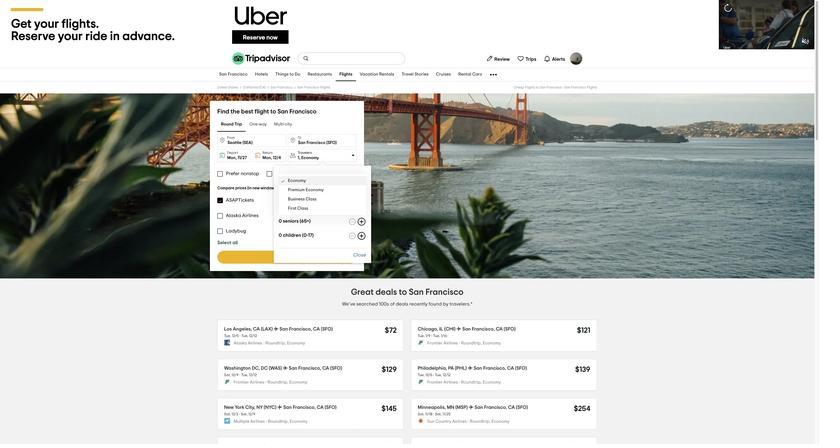 Task type: locate. For each thing, give the bounding box(es) containing it.
san francisco down things
[[271, 86, 293, 89]]

1 city or airport text field from the left
[[218, 134, 286, 147]]

(phl)
[[455, 366, 467, 371]]

alaska up the 'ladybug'
[[226, 213, 241, 218]]

rentals
[[380, 72, 395, 77]]

1 horizontal spatial 12/9
[[249, 413, 256, 416]]

0 horizontal spatial 12/9
[[232, 373, 239, 377]]

francisco, for $129
[[299, 366, 322, 371]]

ny
[[257, 405, 263, 410]]

1 down travelers
[[298, 156, 300, 160]]

tue, 12/5  - tue, 12/12 down angeles, at the left
[[224, 334, 257, 338]]

hotels
[[255, 72, 268, 77]]

cruises
[[436, 72, 451, 77]]

airlines for $145
[[251, 420, 265, 424]]

vacation
[[360, 72, 379, 77]]

2 city or airport text field from the left
[[288, 134, 357, 147]]

1
[[298, 156, 300, 160], [279, 205, 281, 210]]

sat, 12/2  - sat, 12/9
[[224, 413, 256, 416]]

san francisco link up states
[[216, 68, 252, 81]]

frontier airlines - roundtrip, economy for $121
[[428, 341, 501, 346]]

11/27
[[238, 156, 247, 160]]

- down philadelphia,
[[433, 373, 435, 377]]

found
[[429, 302, 442, 307]]

0 horizontal spatial 12/5
[[232, 334, 239, 338]]

francisco up states
[[228, 72, 248, 77]]

sun
[[428, 420, 435, 424]]

1 vertical spatial 12/5
[[426, 373, 433, 377]]

city or airport text field up travelers 1 , economy
[[288, 134, 357, 147]]

adult
[[282, 205, 293, 210]]

advertisement region
[[0, 0, 815, 49]]

1 vertical spatial 0
[[279, 233, 282, 238]]

frontier for $121
[[428, 341, 443, 346]]

$72
[[385, 327, 397, 334]]

class down business class
[[297, 206, 308, 211]]

- up (phl) on the bottom
[[459, 341, 461, 346]]

airlines down 1/16
[[444, 341, 458, 346]]

san right (was)
[[289, 366, 298, 371]]

tue, 12/5  - tue, 12/12 for $139
[[418, 373, 451, 377]]

1 vertical spatial class
[[297, 206, 308, 211]]

tue, 1/9  - tue, 1/16
[[418, 334, 448, 338]]

sat, left 11/18
[[418, 413, 425, 416]]

(in
[[248, 186, 252, 190]]

frontier airlines - roundtrip, economy down (chi)
[[428, 341, 501, 346]]

airlines down dc, at the left
[[250, 381, 265, 385]]

alaska down angeles, at the left
[[234, 341, 247, 346]]

we've searched 100s of deals recently found by travelers.*
[[342, 302, 473, 307]]

san francisco flights
[[298, 86, 331, 89]]

frontier for $139
[[428, 381, 443, 385]]

tripadvisor image
[[232, 52, 290, 65]]

flights
[[340, 72, 353, 77], [320, 86, 331, 89], [525, 86, 536, 89], [587, 86, 598, 89]]

airlines down ny
[[251, 420, 265, 424]]

0 vertical spatial tue, 12/5  - tue, 12/12
[[224, 334, 257, 338]]

(sfo)
[[321, 327, 333, 332], [504, 327, 516, 332], [331, 366, 342, 371], [516, 366, 527, 371], [325, 405, 337, 410], [516, 405, 528, 410]]

12/12 down washington dc, dc (was) on the bottom left
[[249, 373, 257, 377]]

2 mon, from the left
[[263, 156, 272, 160]]

1 adult (18-64)
[[279, 205, 309, 210]]

17)
[[308, 233, 314, 238]]

- down alerts
[[563, 86, 564, 89]]

1 vertical spatial alaska
[[234, 341, 247, 346]]

travel
[[402, 72, 414, 77]]

select
[[218, 240, 232, 245]]

1 vertical spatial deals
[[396, 302, 409, 307]]

round
[[221, 122, 234, 127]]

$145
[[382, 405, 397, 413]]

roundtrip, for $129
[[268, 381, 289, 385]]

(65+)
[[300, 219, 311, 224]]

0 vertical spatial 12/9
[[232, 373, 239, 377]]

profile picture image
[[571, 52, 583, 65]]

deals right the of
[[396, 302, 409, 307]]

nearby
[[293, 171, 310, 176]]

san francisco up states
[[219, 72, 248, 77]]

1 horizontal spatial 1
[[298, 156, 300, 160]]

$129
[[382, 366, 397, 374]]

roundtrip, for $121
[[461, 341, 482, 346]]

san down alerts
[[565, 86, 571, 89]]

business
[[288, 197, 305, 201]]

mon, inside the 'depart mon, 11/27'
[[227, 156, 237, 160]]

1 horizontal spatial mon,
[[263, 156, 272, 160]]

12/12 down philadelphia, pa (phl)
[[443, 373, 451, 377]]

12/2
[[232, 413, 238, 416]]

12/12 down los angeles, ca (lax)
[[249, 334, 257, 338]]

(was)
[[269, 366, 282, 371]]

City or Airport text field
[[218, 134, 286, 147], [288, 134, 357, 147]]

deals
[[376, 288, 397, 297], [396, 302, 409, 307]]

tue, down angeles, at the left
[[242, 334, 249, 338]]

(chi)
[[445, 327, 456, 332]]

1 horizontal spatial city or airport text field
[[288, 134, 357, 147]]

1/9
[[426, 334, 431, 338]]

(sfo) for $254
[[516, 405, 528, 410]]

close
[[353, 253, 366, 258]]

tue, down chicago, il (chi)
[[434, 334, 441, 338]]

0 left children
[[279, 233, 282, 238]]

1 vertical spatial 12/9
[[249, 413, 256, 416]]

class up 64)
[[306, 197, 317, 201]]

1 horizontal spatial san francisco
[[271, 86, 293, 89]]

deals up 100s
[[376, 288, 397, 297]]

francisco, for $254
[[485, 405, 508, 410]]

$121
[[578, 327, 591, 334]]

review link
[[484, 52, 513, 65]]

alaska for alaska airlines
[[226, 213, 241, 218]]

tue,
[[224, 334, 231, 338], [242, 334, 249, 338], [418, 334, 425, 338], [434, 334, 441, 338], [241, 373, 248, 377], [418, 373, 425, 377], [435, 373, 442, 377]]

mon, down depart
[[227, 156, 237, 160]]

city or airport text field for to
[[288, 134, 357, 147]]

city or airport text field down one-
[[218, 134, 286, 147]]

recently
[[410, 302, 428, 307]]

airlines down "pa"
[[444, 381, 458, 385]]

12/9
[[232, 373, 239, 377], [249, 413, 256, 416]]

tue, down "los"
[[224, 334, 231, 338]]

0 vertical spatial 0
[[279, 219, 282, 224]]

first
[[288, 206, 297, 211]]

find
[[218, 109, 229, 115]]

0 horizontal spatial mon,
[[227, 156, 237, 160]]

roundtrip, for $145
[[268, 420, 289, 424]]

12/12 for $129
[[249, 373, 257, 377]]

il
[[440, 327, 444, 332]]

frontier down the tue, 1/9  - tue, 1/16
[[428, 341, 443, 346]]

frontier
[[428, 341, 443, 346], [234, 381, 249, 385], [428, 381, 443, 385]]

1 vertical spatial tue, 12/5  - tue, 12/12
[[418, 373, 451, 377]]

12/9 down washington
[[232, 373, 239, 377]]

(lax)
[[261, 327, 273, 332]]

(sfo) for $121
[[504, 327, 516, 332]]

100s
[[379, 302, 389, 307]]

alaska for alaska airlines - roundtrip, economy
[[234, 341, 247, 346]]

san right (ca)
[[271, 86, 277, 89]]

0 left seniors
[[279, 219, 282, 224]]

frontier airlines - roundtrip, economy down (was)
[[234, 381, 307, 385]]

airlines down los angeles, ca (lax)
[[248, 341, 262, 346]]

trips
[[526, 57, 537, 62]]

economy
[[302, 156, 319, 160], [282, 179, 300, 183], [288, 179, 306, 183], [306, 188, 324, 192], [287, 341, 305, 346], [483, 341, 501, 346], [289, 381, 307, 385], [483, 381, 501, 385], [290, 420, 308, 424], [492, 420, 510, 424]]

san up united at the left of the page
[[219, 72, 227, 77]]

restaurants
[[308, 72, 332, 77]]

0 horizontal spatial tue, 12/5  - tue, 12/12
[[224, 334, 257, 338]]

frontier down philadelphia,
[[428, 381, 443, 385]]

0 vertical spatial san francisco
[[219, 72, 248, 77]]

way
[[259, 122, 267, 127]]

sat, for $145
[[224, 413, 231, 416]]

hotels link
[[252, 68, 272, 81]]

- down angeles, at the left
[[240, 334, 241, 338]]

ca for $72
[[313, 327, 320, 332]]

airports
[[311, 171, 329, 176]]

2 0 from the top
[[279, 233, 282, 238]]

0 horizontal spatial 1
[[279, 205, 281, 210]]

san francisco, ca (sfo) for $129
[[289, 366, 342, 371]]

-
[[563, 86, 564, 89], [240, 334, 241, 338], [432, 334, 433, 338], [263, 341, 265, 346], [459, 341, 461, 346], [240, 373, 241, 377], [433, 373, 435, 377], [266, 381, 267, 385], [459, 381, 461, 385], [239, 413, 240, 416], [434, 413, 435, 416], [266, 420, 267, 424], [468, 420, 469, 424]]

to up we've searched 100s of deals recently found by travelers.*
[[399, 288, 407, 297]]

frontier airlines - roundtrip, economy for $139
[[428, 381, 501, 385]]

,
[[300, 156, 301, 160]]

- down (lax)
[[263, 341, 265, 346]]

sat, down new
[[224, 413, 231, 416]]

12/9 down city,
[[249, 413, 256, 416]]

1 inside travelers 1 , economy
[[298, 156, 300, 160]]

0 horizontal spatial city or airport text field
[[218, 134, 286, 147]]

0 vertical spatial san francisco link
[[216, 68, 252, 81]]

san francisco
[[219, 72, 248, 77], [271, 86, 293, 89]]

to
[[290, 72, 294, 77], [536, 86, 540, 89], [271, 109, 276, 115], [399, 288, 407, 297]]

round trip
[[221, 122, 242, 127]]

travel stories
[[402, 72, 429, 77]]

class
[[306, 197, 317, 201], [297, 206, 308, 211]]

sat, for $129
[[224, 373, 231, 377]]

1 left adult
[[279, 205, 281, 210]]

washington dc, dc (was)
[[224, 366, 282, 371]]

to right the cheap
[[536, 86, 540, 89]]

12/5 down philadelphia,
[[426, 373, 433, 377]]

multiple airlines - roundtrip, economy
[[234, 420, 308, 424]]

tue, down philadelphia,
[[418, 373, 425, 377]]

of
[[390, 302, 395, 307]]

los angeles, ca (lax)
[[224, 327, 273, 332]]

frontier airlines - roundtrip, economy
[[428, 341, 501, 346], [234, 381, 307, 385], [428, 381, 501, 385]]

multi-
[[274, 122, 285, 127]]

from
[[227, 136, 235, 139]]

san right (lax)
[[280, 327, 288, 332]]

tue, 12/5  - tue, 12/12 down philadelphia,
[[418, 373, 451, 377]]

ca for $145
[[317, 405, 324, 410]]

1 horizontal spatial 12/5
[[426, 373, 433, 377]]

francisco
[[228, 72, 248, 77], [278, 86, 293, 89], [304, 86, 320, 89], [547, 86, 562, 89], [572, 86, 587, 89], [290, 109, 317, 115], [426, 288, 464, 297]]

1 mon, from the left
[[227, 156, 237, 160]]

city,
[[246, 405, 256, 410]]

1 vertical spatial san francisco link
[[271, 86, 293, 89]]

(nyc)
[[264, 405, 277, 410]]

(sfo) for $145
[[325, 405, 337, 410]]

roundtrip, for $72
[[266, 341, 286, 346]]

0 vertical spatial 12/5
[[232, 334, 239, 338]]

frontier for $129
[[234, 381, 249, 385]]

0 horizontal spatial san francisco
[[219, 72, 248, 77]]

0 vertical spatial alaska
[[226, 213, 241, 218]]

san francisco link down things
[[271, 86, 293, 89]]

1 0 from the top
[[279, 219, 282, 224]]

first class
[[288, 206, 308, 211]]

tue, 12/5  - tue, 12/12 for $72
[[224, 334, 257, 338]]

airlines for $121
[[444, 341, 458, 346]]

ca for $254
[[509, 405, 515, 410]]

business class
[[288, 197, 317, 201]]

francisco, for $145
[[293, 405, 316, 410]]

city or airport text field for from
[[218, 134, 286, 147]]

searched
[[357, 302, 378, 307]]

mon, inside the "return mon, 12/4"
[[263, 156, 272, 160]]

the
[[231, 109, 240, 115]]

roundtrip,
[[266, 341, 286, 346], [461, 341, 482, 346], [268, 381, 289, 385], [461, 381, 482, 385], [268, 420, 289, 424], [470, 420, 491, 424]]

- down washington
[[240, 373, 241, 377]]

1 vertical spatial 1
[[279, 205, 281, 210]]

(sfo) for $72
[[321, 327, 333, 332]]

class for business class
[[306, 197, 317, 201]]

san francisco flights link
[[298, 86, 331, 89]]

mon, down return
[[263, 156, 272, 160]]

frontier airlines - roundtrip, economy down (phl) on the bottom
[[428, 381, 501, 385]]

economy inside travelers 1 , economy
[[302, 156, 319, 160]]

multi-city
[[274, 122, 292, 127]]

to left do
[[290, 72, 294, 77]]

tue, 12/5  - tue, 12/12
[[224, 334, 257, 338], [418, 373, 451, 377]]

mon, for mon, 12/4
[[263, 156, 272, 160]]

francisco up by
[[426, 288, 464, 297]]

sponsored
[[280, 187, 295, 190]]

0 vertical spatial class
[[306, 197, 317, 201]]

united
[[218, 86, 228, 89]]

12/5 for $72
[[232, 334, 239, 338]]

- down dc
[[266, 381, 267, 385]]

12/5 down angeles, at the left
[[232, 334, 239, 338]]

frontier down sat, 12/9  - tue, 12/12
[[234, 381, 249, 385]]

rental cars link
[[455, 68, 486, 81]]

minneapolis,
[[418, 405, 446, 410]]

trips link
[[515, 52, 539, 65]]

None search field
[[298, 53, 405, 64]]

- down (phl) on the bottom
[[459, 381, 461, 385]]

1 horizontal spatial tue, 12/5  - tue, 12/12
[[418, 373, 451, 377]]

ca for $121
[[496, 327, 503, 332]]

mon, for mon, 11/27
[[227, 156, 237, 160]]

0 vertical spatial 1
[[298, 156, 300, 160]]

sat, down washington
[[224, 373, 231, 377]]

airlines for $129
[[250, 381, 265, 385]]



Task type: vqa. For each thing, say whether or not it's contained in the screenshot.
the bottom Hook)
no



Task type: describe. For each thing, give the bounding box(es) containing it.
tue, down washington
[[241, 373, 248, 377]]

11/25
[[443, 413, 451, 416]]

by
[[443, 302, 449, 307]]

francisco down alerts
[[547, 86, 562, 89]]

to right flight
[[271, 109, 276, 115]]

include
[[276, 171, 292, 176]]

new
[[253, 186, 260, 190]]

angeles,
[[233, 327, 252, 332]]

find the best flight to san francisco
[[218, 109, 317, 115]]

francisco down things to do link
[[278, 86, 293, 89]]

san francisco, ca (sfo) for $121
[[463, 327, 516, 332]]

travelers 1 , economy
[[298, 151, 319, 160]]

francisco down profile picture
[[572, 86, 587, 89]]

ladybug
[[226, 229, 246, 234]]

francisco up city
[[290, 109, 317, 115]]

san right (msp)
[[475, 405, 484, 410]]

alaska airlines
[[226, 213, 259, 218]]

cars
[[473, 72, 482, 77]]

stories
[[415, 72, 429, 77]]

frontier airlines - roundtrip, economy for $129
[[234, 381, 307, 385]]

sat, up multiple
[[241, 413, 248, 416]]

best
[[241, 109, 254, 115]]

states
[[228, 86, 238, 89]]

alerts link
[[542, 52, 568, 65]]

chicago, il (chi)
[[418, 327, 456, 332]]

12/5 for $139
[[426, 373, 433, 377]]

vacation rentals link
[[356, 68, 398, 81]]

travel stories link
[[398, 68, 433, 81]]

san francisco, ca (sfo) for $72
[[280, 327, 333, 332]]

san right the cheap
[[540, 86, 546, 89]]

rental
[[459, 72, 472, 77]]

sat, 11/18  - sat, 11/25
[[418, 413, 451, 416]]

to
[[298, 136, 302, 139]]

los
[[224, 327, 232, 332]]

all
[[233, 240, 238, 245]]

new york city, ny (nyc)
[[224, 405, 277, 410]]

sat, 12/9  - tue, 12/12
[[224, 373, 257, 377]]

francisco down restaurants link
[[304, 86, 320, 89]]

12/12 for $139
[[443, 373, 451, 377]]

san right (chi)
[[463, 327, 471, 332]]

11/18
[[426, 413, 433, 416]]

airlines down asaptickets
[[242, 213, 259, 218]]

rental cars
[[459, 72, 482, 77]]

united states
[[218, 86, 238, 89]]

tue, left 1/9 at the bottom right
[[418, 334, 425, 338]]

$139
[[576, 366, 591, 374]]

- right 1/9 at the bottom right
[[432, 334, 433, 338]]

(sfo) for $129
[[331, 366, 342, 371]]

- down (nyc)
[[266, 420, 267, 424]]

san francisco, ca (sfo) for $145
[[284, 405, 337, 410]]

1/16
[[441, 334, 448, 338]]

return
[[263, 151, 273, 155]]

(msp)
[[456, 405, 468, 410]]

san down do
[[298, 86, 304, 89]]

(sfo) for $139
[[516, 366, 527, 371]]

new
[[224, 405, 234, 410]]

tue, down philadelphia, pa (phl)
[[435, 373, 442, 377]]

sat, left the 11/25
[[436, 413, 442, 416]]

city
[[285, 122, 292, 127]]

restaurants link
[[304, 68, 336, 81]]

flights link
[[336, 68, 356, 81]]

philadelphia, pa (phl)
[[418, 366, 467, 371]]

class for first class
[[297, 206, 308, 211]]

philadelphia,
[[418, 366, 448, 371]]

- right 12/2
[[239, 413, 240, 416]]

california
[[243, 86, 259, 89]]

- right 11/18
[[434, 413, 435, 416]]

airlines for $139
[[444, 381, 458, 385]]

san right (nyc)
[[284, 405, 292, 410]]

compare prices (in new window)
[[218, 186, 276, 190]]

ca for $129
[[323, 366, 329, 371]]

great
[[351, 288, 374, 297]]

sat, for $254
[[418, 413, 425, 416]]

roundtrip, for $139
[[461, 381, 482, 385]]

things to do link
[[272, 68, 304, 81]]

search image
[[303, 56, 309, 62]]

1 vertical spatial san francisco
[[271, 86, 293, 89]]

0 for 0 seniors (65+)
[[279, 219, 282, 224]]

francisco, for $139
[[484, 366, 507, 371]]

washington
[[224, 366, 251, 371]]

12/12 for $72
[[249, 334, 257, 338]]

0 seniors (65+)
[[279, 219, 311, 224]]

64)
[[302, 205, 309, 210]]

0 vertical spatial deals
[[376, 288, 397, 297]]

california (ca) link
[[243, 86, 266, 89]]

prefer nonstop
[[226, 171, 259, 176]]

select all
[[218, 240, 238, 245]]

san up multi-city
[[278, 109, 288, 115]]

dc
[[261, 366, 268, 371]]

travelers.*
[[450, 302, 473, 307]]

chicago,
[[418, 327, 439, 332]]

0 for 0 children (0-17)
[[279, 233, 282, 238]]

mn
[[447, 405, 455, 410]]

sun country airlines - roundtrip, economy
[[428, 420, 510, 424]]

we've
[[342, 302, 356, 307]]

1 horizontal spatial san francisco link
[[271, 86, 293, 89]]

alaska airlines - roundtrip, economy
[[234, 341, 305, 346]]

children
[[283, 233, 301, 238]]

0 horizontal spatial san francisco link
[[216, 68, 252, 81]]

one-
[[250, 122, 259, 127]]

san up "recently"
[[409, 288, 424, 297]]

dc,
[[252, 366, 260, 371]]

vacation rentals
[[360, 72, 395, 77]]

(18-
[[294, 205, 302, 210]]

ca for $139
[[508, 366, 514, 371]]

- down (msp)
[[468, 420, 469, 424]]

airlines for $72
[[248, 341, 262, 346]]

(ca)
[[259, 86, 266, 89]]

great deals to san francisco
[[351, 288, 464, 297]]

airlines down (msp)
[[453, 420, 467, 424]]

francisco, for $121
[[472, 327, 495, 332]]

things to do
[[276, 72, 301, 77]]

san francisco, ca (sfo) for $139
[[474, 366, 527, 371]]

san right (phl) on the bottom
[[474, 366, 483, 371]]

premium
[[288, 188, 305, 192]]

multiple
[[234, 420, 250, 424]]

asaptickets
[[226, 198, 254, 203]]

united states link
[[218, 86, 238, 89]]

window)
[[261, 186, 276, 190]]

san francisco, ca (sfo) for $254
[[475, 405, 528, 410]]

prefer
[[226, 171, 240, 176]]

premium economy
[[288, 188, 324, 192]]

flight
[[255, 109, 269, 115]]

francisco, for $72
[[289, 327, 312, 332]]



